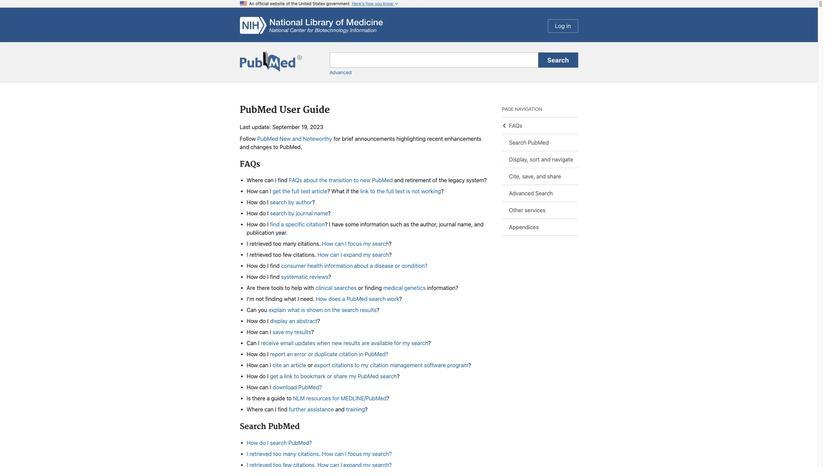 Task type: locate. For each thing, give the bounding box(es) containing it.
what for is
[[288, 307, 300, 314]]

can for can i
[[247, 341, 257, 347]]

0 vertical spatial journal
[[296, 211, 313, 217]]

there for tools
[[257, 285, 270, 291]]

a up year.
[[281, 222, 284, 228]]

2 horizontal spatial citation
[[370, 363, 389, 369]]

the up search by author link
[[283, 188, 291, 195]]

there right are
[[257, 285, 270, 291]]

by down search by author link
[[289, 211, 295, 217]]

2 can from the top
[[247, 341, 257, 347]]

by for author
[[289, 200, 295, 206]]

3 too from the top
[[273, 451, 282, 458]]

there for a
[[253, 396, 266, 402]]

what up display an abstract link
[[288, 307, 300, 314]]

7 do from the top
[[260, 352, 266, 358]]

2 by from the top
[[289, 211, 295, 217]]

about down how can i expand my         search link
[[355, 263, 369, 269]]

for right "available"
[[395, 341, 402, 347]]

of right the website in the top of the page
[[286, 1, 290, 6]]

when
[[317, 341, 331, 347]]

display, sort and navigate
[[510, 157, 574, 163]]

there
[[257, 285, 270, 291], [253, 396, 266, 402]]

my down how can i cite an article or export         citations to my citation management software program ?
[[349, 374, 357, 380]]

1 horizontal spatial faqs
[[289, 177, 302, 184]]

results down how does a pubmed search work link
[[360, 307, 377, 314]]

1 horizontal spatial you
[[375, 1, 382, 6]]

9 do from the top
[[260, 440, 266, 447]]

1 vertical spatial new
[[332, 341, 342, 347]]

search pubmed link
[[503, 134, 579, 151]]

and right save,
[[537, 173, 546, 180]]

do
[[260, 200, 266, 206], [260, 211, 266, 217], [260, 222, 266, 228], [260, 263, 266, 269], [260, 274, 266, 280], [260, 318, 266, 325], [260, 352, 266, 358], [260, 374, 266, 380], [260, 440, 266, 447]]

the right as
[[411, 222, 419, 228]]

2 retrieved from the top
[[250, 252, 272, 258]]

search pubmed
[[510, 140, 549, 146], [240, 422, 300, 432]]

1 full from the left
[[292, 188, 300, 195]]

condition?
[[402, 263, 428, 269]]

2 vertical spatial for
[[333, 396, 340, 402]]

0 horizontal spatial faqs
[[240, 160, 260, 169]]

2 vertical spatial retrieved
[[250, 451, 272, 458]]

citations. up i retrieved too few citations. how can i expand my         search ?
[[298, 241, 321, 247]]

too for i retrieved too few citations.
[[273, 252, 282, 258]]

full down where can i find faqs about the transition to new pubmed and retirement of the legacy system?
[[387, 188, 394, 195]]

0 vertical spatial can
[[247, 307, 257, 314]]

pubmed user guide
[[240, 105, 330, 116]]

new up how can i get the full text article ? what if the link to the full text is not working ?
[[361, 177, 371, 184]]

export
[[315, 363, 331, 369]]

0 vertical spatial focus
[[348, 241, 362, 247]]

noteworthy
[[303, 136, 332, 142]]

how
[[247, 188, 258, 195], [247, 200, 258, 206], [247, 211, 258, 217], [247, 222, 258, 228], [322, 241, 334, 247], [318, 252, 329, 258], [247, 263, 258, 269], [247, 274, 258, 280], [316, 296, 327, 303], [247, 318, 258, 325], [247, 329, 258, 336], [247, 352, 258, 358], [247, 363, 258, 369], [247, 374, 258, 380], [247, 385, 258, 391], [247, 440, 258, 447], [322, 451, 334, 458]]

citation down name
[[307, 222, 325, 228]]

are
[[362, 341, 370, 347]]

1 vertical spatial focus
[[348, 451, 362, 458]]

where
[[247, 177, 263, 184], [247, 407, 263, 413]]

1 focus from the top
[[348, 241, 362, 247]]

recent
[[428, 136, 444, 142]]

what down help
[[284, 296, 296, 303]]

is left shown
[[301, 307, 306, 314]]

find up year.
[[270, 222, 280, 228]]

0 vertical spatial where
[[247, 177, 263, 184]]

focus left search?
[[348, 451, 362, 458]]

0 vertical spatial pubmed?
[[365, 352, 389, 358]]

to down follow pubmed       new and noteworthy
[[274, 144, 279, 150]]

too down year.
[[273, 241, 282, 247]]

? inside ? i have some         information such as the author, journal name, and publication year.
[[325, 222, 328, 228]]

work
[[388, 296, 400, 303]]

my down are at the bottom of the page
[[361, 363, 369, 369]]

1 vertical spatial where
[[247, 407, 263, 413]]

share down navigate
[[548, 173, 562, 180]]

an up the save my results link
[[289, 318, 295, 325]]

2 vertical spatial citation
[[370, 363, 389, 369]]

in up how can i cite an article or export         citations to my citation management software program ?
[[359, 352, 364, 358]]

1 horizontal spatial advanced
[[510, 190, 535, 197]]

do for how do i find systematic reviews ?
[[260, 274, 266, 280]]

0 horizontal spatial text
[[301, 188, 311, 195]]

advanced for advanced search
[[510, 190, 535, 197]]

citations. down how do i search pubmed? link
[[298, 451, 321, 458]]

0 horizontal spatial advanced
[[330, 69, 352, 75]]

1 vertical spatial there
[[253, 396, 266, 402]]

1 vertical spatial what
[[288, 307, 300, 314]]

do for how do i find a specific citation
[[260, 222, 266, 228]]

for left brief
[[334, 136, 341, 142]]

can for an
[[260, 363, 269, 369]]

1 horizontal spatial not
[[412, 188, 420, 195]]

other services link
[[503, 202, 579, 219]]

search button
[[539, 53, 579, 68]]

0 vertical spatial retrieved
[[250, 241, 272, 247]]

an right cite
[[284, 363, 290, 369]]

where down changes
[[247, 177, 263, 184]]

many up few
[[283, 241, 297, 247]]

of
[[286, 1, 290, 6], [433, 177, 438, 184]]

2 vertical spatial pubmed?
[[289, 440, 312, 447]]

enhancements
[[445, 136, 482, 142]]

1 vertical spatial of
[[433, 177, 438, 184]]

by for journal
[[289, 211, 295, 217]]

1 retrieved from the top
[[250, 241, 272, 247]]

1 horizontal spatial information
[[361, 222, 389, 228]]

information inside ? i have some         information such as the author, journal name, and publication year.
[[361, 222, 389, 228]]

1 vertical spatial pubmed?
[[299, 385, 322, 391]]

pubmed? down the bookmark
[[299, 385, 322, 391]]

1 many from the top
[[283, 241, 297, 247]]

1 do from the top
[[260, 200, 266, 206]]

1 vertical spatial article
[[291, 363, 307, 369]]

4 do from the top
[[260, 263, 266, 269]]

advanced search link
[[503, 185, 579, 202]]

results
[[360, 307, 377, 314], [295, 329, 312, 336], [344, 341, 361, 347]]

0 vertical spatial get
[[273, 188, 281, 195]]

find up tools
[[270, 274, 280, 280]]

is
[[247, 396, 251, 402]]

0 vertical spatial article
[[312, 188, 328, 195]]

save
[[273, 329, 284, 336]]

can for my
[[260, 329, 269, 336]]

page navigation
[[503, 106, 543, 112]]

is down the "retirement"
[[407, 188, 411, 195]]

1 vertical spatial information
[[325, 263, 353, 269]]

2023
[[310, 124, 324, 130]]

focus up how can i expand my         search link
[[348, 241, 362, 247]]

guide
[[303, 105, 330, 116]]

duplicate
[[315, 352, 338, 358]]

do for how do i report an error or duplicate citation in         pubmed?
[[260, 352, 266, 358]]

official
[[256, 1, 269, 6]]

1 horizontal spatial journal
[[440, 222, 456, 228]]

journal left name,
[[440, 222, 456, 228]]

1 vertical spatial you
[[258, 307, 267, 314]]

link down cite an article 'link' at left bottom
[[284, 374, 293, 380]]

2 vertical spatial citations.
[[298, 451, 321, 458]]

0 vertical spatial you
[[375, 1, 382, 6]]

results left are at the bottom of the page
[[344, 341, 361, 347]]

not
[[412, 188, 420, 195], [256, 296, 264, 303]]

there right is
[[253, 396, 266, 402]]

such
[[390, 222, 402, 228]]

updates
[[295, 341, 316, 347]]

by
[[289, 200, 295, 206], [289, 211, 295, 217]]

genetics
[[405, 285, 426, 291]]

i'm not finding what i need. how does a pubmed search work ?
[[247, 296, 402, 303]]

1 vertical spatial search pubmed
[[240, 422, 300, 432]]

need.
[[301, 296, 315, 303]]

0 vertical spatial an
[[289, 318, 295, 325]]

how for how do i find a specific citation
[[247, 222, 258, 228]]

last
[[240, 124, 251, 130]]

2 vertical spatial too
[[273, 451, 282, 458]]

and up pubmed.
[[292, 136, 302, 142]]

the inside ? i have some         information such as the author, journal name, and publication year.
[[411, 222, 419, 228]]

u.s. flag image
[[240, 0, 247, 7]]

retrieved
[[250, 241, 272, 247], [250, 252, 272, 258], [250, 451, 272, 458]]

retrieved for i retrieved too many citations.
[[250, 241, 272, 247]]

where for where can i find faqs about the transition to new pubmed and retirement of the legacy system?
[[247, 177, 263, 184]]

0 vertical spatial advanced
[[330, 69, 352, 75]]

display,
[[510, 157, 529, 163]]

and inside for brief announcements highlighting recent enhancements and changes to pubmed.
[[240, 144, 249, 150]]

faqs
[[510, 123, 523, 129], [240, 160, 260, 169], [289, 177, 302, 184]]

the left legacy
[[439, 177, 447, 184]]

search by journal name link
[[270, 211, 328, 217]]

can down i'm
[[247, 307, 257, 314]]

is
[[407, 188, 411, 195], [301, 307, 306, 314]]

3 do from the top
[[260, 222, 266, 228]]

0 vertical spatial about
[[304, 177, 318, 184]]

author
[[296, 200, 312, 206]]

1 horizontal spatial full
[[387, 188, 394, 195]]

2 many from the top
[[283, 451, 297, 458]]

share down the citations
[[334, 374, 348, 380]]

2 horizontal spatial faqs
[[510, 123, 523, 129]]

how for how do i find systematic reviews ?
[[247, 274, 258, 280]]

journal inside ? i have some         information such as the author, journal name, and publication year.
[[440, 222, 456, 228]]

clinical searches link
[[316, 285, 357, 291]]

find
[[278, 177, 288, 184], [270, 222, 280, 228], [270, 263, 280, 269], [270, 274, 280, 280], [278, 407, 288, 413]]

advanced
[[330, 69, 352, 75], [510, 190, 535, 197]]

6 do from the top
[[260, 318, 266, 325]]

5 do from the top
[[260, 274, 266, 280]]

2 focus from the top
[[348, 451, 362, 458]]

advanced for advanced link
[[330, 69, 352, 75]]

do for how do i search by journal name ?
[[260, 211, 266, 217]]

too down how do i search pubmed? link
[[273, 451, 282, 458]]

0 vertical spatial citations.
[[298, 241, 321, 247]]

can for faqs
[[265, 177, 274, 184]]

0 vertical spatial search pubmed
[[510, 140, 549, 146]]

consumer
[[281, 263, 306, 269]]

here's
[[352, 1, 365, 6]]

none search field containing search
[[0, 42, 819, 83]]

or
[[395, 263, 401, 269], [358, 285, 364, 291], [308, 352, 313, 358], [308, 363, 313, 369], [327, 374, 332, 380]]

2 text from the left
[[396, 188, 405, 195]]

a
[[281, 222, 284, 228], [370, 263, 373, 269], [343, 296, 346, 303], [280, 374, 283, 380], [267, 396, 270, 402]]

1 vertical spatial results
[[295, 329, 312, 336]]

health
[[308, 263, 323, 269]]

and inside ? i have some         information such as the author, journal name, and publication year.
[[475, 222, 484, 228]]

appendices
[[510, 224, 539, 231]]

0 vertical spatial not
[[412, 188, 420, 195]]

8 do from the top
[[260, 374, 266, 380]]

an
[[289, 318, 295, 325], [287, 352, 293, 358], [284, 363, 290, 369]]

finding up how does a pubmed search work link
[[365, 285, 382, 291]]

advanced search
[[510, 190, 553, 197]]

an left error
[[287, 352, 293, 358]]

article down error
[[291, 363, 307, 369]]

not down the "retirement"
[[412, 188, 420, 195]]

1 horizontal spatial new
[[361, 177, 371, 184]]

advanced inside search box
[[330, 69, 352, 75]]

1 vertical spatial for
[[395, 341, 402, 347]]

0 horizontal spatial link
[[284, 374, 293, 380]]

1 horizontal spatial share
[[548, 173, 562, 180]]

my right expand
[[364, 252, 371, 258]]

citations. for how can i focus my         search
[[298, 241, 321, 247]]

training link
[[346, 407, 365, 413]]

website
[[270, 1, 285, 6]]

1 vertical spatial citations.
[[294, 252, 316, 258]]

how for how do i search pubmed?
[[247, 440, 258, 447]]

to left help
[[285, 285, 290, 291]]

to
[[274, 144, 279, 150], [354, 177, 359, 184], [371, 188, 376, 195], [285, 285, 290, 291], [355, 363, 360, 369], [294, 374, 299, 380], [287, 396, 292, 402]]

1 vertical spatial finding
[[266, 296, 283, 303]]

my left search?
[[364, 451, 371, 458]]

how for how can i save my results ?
[[247, 329, 258, 336]]

2 too from the top
[[273, 252, 282, 258]]

1 horizontal spatial of
[[433, 177, 438, 184]]

1 where from the top
[[247, 177, 263, 184]]

1 too from the top
[[273, 241, 282, 247]]

you right how
[[375, 1, 382, 6]]

1 vertical spatial retrieved
[[250, 252, 272, 258]]

1 by from the top
[[289, 200, 295, 206]]

how for how can i cite an article or export         citations to my citation management software program ?
[[247, 363, 258, 369]]

by up the how do i search by journal name ?
[[289, 200, 295, 206]]

i
[[275, 177, 277, 184], [270, 188, 271, 195], [267, 200, 269, 206], [267, 211, 269, 217], [267, 222, 269, 228], [329, 222, 331, 228], [247, 241, 248, 247], [346, 241, 347, 247], [247, 252, 248, 258], [341, 252, 342, 258], [267, 263, 269, 269], [267, 274, 269, 280], [298, 296, 299, 303], [267, 318, 269, 325], [270, 329, 271, 336], [258, 341, 260, 347], [267, 352, 269, 358], [270, 363, 271, 369], [267, 374, 269, 380], [270, 385, 271, 391], [275, 407, 277, 413], [267, 440, 269, 447], [247, 451, 248, 458], [346, 451, 347, 458]]

1 vertical spatial journal
[[440, 222, 456, 228]]

where for where can i find further assistance and training ?
[[247, 407, 263, 413]]

how does a pubmed search work link
[[316, 296, 400, 303]]

can
[[247, 307, 257, 314], [247, 341, 257, 347]]

1 vertical spatial is
[[301, 307, 306, 314]]

pubmed down how can i cite an article or export         citations to my citation management software program ?
[[358, 374, 379, 380]]

search inside button
[[548, 56, 569, 64]]

0 vertical spatial finding
[[365, 285, 382, 291]]

pubmed up changes
[[257, 136, 278, 142]]

0 vertical spatial of
[[286, 1, 290, 6]]

get up how do i search by author ?
[[273, 188, 281, 195]]

0 vertical spatial there
[[257, 285, 270, 291]]

find up get the full text article link
[[278, 177, 288, 184]]

2 do from the top
[[260, 211, 266, 217]]

0 vertical spatial link
[[361, 188, 369, 195]]

0 horizontal spatial in
[[359, 352, 364, 358]]

0 vertical spatial too
[[273, 241, 282, 247]]

find for faqs about the transition to new pubmed
[[278, 177, 288, 184]]

too left few
[[273, 252, 282, 258]]

article left what in the top left of the page
[[312, 188, 328, 195]]

retrieved for i retrieved too few citations.
[[250, 252, 272, 258]]

link down where can i find faqs about the transition to new pubmed and retirement of the legacy system?
[[361, 188, 369, 195]]

0 vertical spatial citation
[[307, 222, 325, 228]]

0 vertical spatial by
[[289, 200, 295, 206]]

about up get the full text article link
[[304, 177, 318, 184]]

1 horizontal spatial text
[[396, 188, 405, 195]]

i retrieved too many citations. how can i focus my search?
[[247, 451, 392, 458]]

can left receive
[[247, 341, 257, 347]]

can for the
[[260, 188, 269, 195]]

1 vertical spatial faqs
[[240, 160, 260, 169]]

a right does
[[343, 296, 346, 303]]

the right if
[[351, 188, 359, 195]]

1 horizontal spatial search pubmed
[[510, 140, 549, 146]]

0 vertical spatial faqs
[[510, 123, 523, 129]]

1 vertical spatial share
[[334, 374, 348, 380]]

are there tools to help with clinical searches or         finding medical genetics information?
[[247, 285, 459, 291]]

0 vertical spatial for
[[334, 136, 341, 142]]

new
[[280, 136, 291, 142]]

find down guide
[[278, 407, 288, 413]]

follow
[[240, 136, 256, 142]]

where can i find further assistance and training ?
[[247, 407, 368, 413]]

0 vertical spatial many
[[283, 241, 297, 247]]

citations. up health
[[294, 252, 316, 258]]

medical
[[384, 285, 403, 291]]

citation down receive email updates when new results are available         for my search "link"
[[339, 352, 358, 358]]

1 can from the top
[[247, 307, 257, 314]]

0 horizontal spatial citation
[[307, 222, 325, 228]]

do for how do i find consumer health information about a disease         or condition?
[[260, 263, 266, 269]]

1 vertical spatial not
[[256, 296, 264, 303]]

1 vertical spatial citation
[[339, 352, 358, 358]]

2 where from the top
[[247, 407, 263, 413]]

faqs down changes
[[240, 160, 260, 169]]

where down is
[[247, 407, 263, 413]]

too for i retrieved too many citations.
[[273, 241, 282, 247]]

log
[[556, 22, 565, 29]]

do for how do i search pubmed?
[[260, 440, 266, 447]]

new
[[361, 177, 371, 184], [332, 341, 342, 347]]

about
[[304, 177, 318, 184], [355, 263, 369, 269]]

faqs down page navigation
[[510, 123, 523, 129]]

for right resources
[[333, 396, 340, 402]]

you left explain
[[258, 307, 267, 314]]

what for i
[[284, 296, 296, 303]]

1 horizontal spatial link
[[361, 188, 369, 195]]

how do i find consumer health information about a disease         or condition?
[[247, 263, 428, 269]]

know
[[383, 1, 394, 6]]

0 horizontal spatial not
[[256, 296, 264, 303]]

1 vertical spatial an
[[287, 352, 293, 358]]

or up how does a pubmed search work link
[[358, 285, 364, 291]]

report an error or duplicate citation in         pubmed? link
[[270, 352, 389, 358]]

new right when at the left bottom of page
[[332, 341, 342, 347]]

and down nlm         resources for medline/pubmed link
[[336, 407, 345, 413]]

0 vertical spatial what
[[284, 296, 296, 303]]

0 vertical spatial information
[[361, 222, 389, 228]]

0 horizontal spatial full
[[292, 188, 300, 195]]

1 vertical spatial get
[[270, 374, 279, 380]]

search pubmed up sort
[[510, 140, 549, 146]]

many for i retrieved too many citations. how can i focus my search?
[[283, 451, 297, 458]]

2 vertical spatial an
[[284, 363, 290, 369]]

19,
[[302, 124, 309, 130]]

search down cite, save, and share link on the top
[[536, 190, 553, 197]]

Search search field
[[323, 53, 586, 68]]

get
[[273, 188, 281, 195], [270, 374, 279, 380]]

text up author
[[301, 188, 311, 195]]

and right name,
[[475, 222, 484, 228]]

0 horizontal spatial article
[[291, 363, 307, 369]]

None search field
[[0, 42, 819, 83]]

share
[[548, 173, 562, 180], [334, 374, 348, 380]]

or right error
[[308, 352, 313, 358]]

1 vertical spatial many
[[283, 451, 297, 458]]

follow pubmed       new and noteworthy
[[240, 136, 332, 142]]

0 vertical spatial is
[[407, 188, 411, 195]]

legacy
[[449, 177, 465, 184]]



Task type: vqa. For each thing, say whether or not it's contained in the screenshot.


Task type: describe. For each thing, give the bounding box(es) containing it.
further
[[289, 407, 306, 413]]

available
[[371, 341, 393, 347]]

0 vertical spatial share
[[548, 173, 562, 180]]

log in link
[[548, 19, 579, 33]]

to down where can i find faqs about the transition to new pubmed and retirement of the legacy system?
[[371, 188, 376, 195]]

a left guide
[[267, 396, 270, 402]]

services
[[525, 207, 546, 214]]

cite
[[273, 363, 282, 369]]

an for article
[[284, 363, 290, 369]]

how do i display an abstract ?
[[247, 318, 320, 325]]

find up how do i find systematic reviews ?
[[270, 263, 280, 269]]

i retrieved too many citations. how can i focus my         search ?
[[247, 241, 392, 247]]

how do i search by journal name ?
[[247, 211, 331, 217]]

1 text from the left
[[301, 188, 311, 195]]

0 horizontal spatial of
[[286, 1, 290, 6]]

0 horizontal spatial you
[[258, 307, 267, 314]]

get for the
[[273, 188, 281, 195]]

to inside for brief announcements highlighting recent enhancements and changes to pubmed.
[[274, 144, 279, 150]]

0 horizontal spatial about
[[304, 177, 318, 184]]

error
[[295, 352, 307, 358]]

user
[[280, 105, 301, 116]]

how for how can i get the full text article ? what if the link to the full text is not working ?
[[247, 188, 258, 195]]

guide
[[271, 396, 285, 402]]

retirement
[[405, 177, 431, 184]]

search by author link
[[270, 200, 312, 206]]

highlighting
[[397, 136, 426, 142]]

find for find a specific citation
[[270, 222, 280, 228]]

citations. for how can i expand my         search
[[294, 252, 316, 258]]

the right the on
[[332, 307, 341, 314]]

navigate
[[553, 157, 574, 163]]

changes
[[251, 144, 272, 150]]

an for error
[[287, 352, 293, 358]]

how for how do i get a link to bookmark or share my pubmed search ?
[[247, 374, 258, 380]]

how do i search pubmed?
[[247, 440, 312, 447]]

pubmed.
[[280, 144, 302, 150]]

find a specific citation link
[[270, 222, 325, 228]]

can for further
[[265, 407, 274, 413]]

other
[[510, 207, 524, 214]]

get the full text article link
[[273, 188, 328, 195]]

3 retrieved from the top
[[250, 451, 272, 458]]

link to the full text is not working link
[[361, 188, 441, 195]]

a up how can i download pubmed?
[[280, 374, 283, 380]]

appendices link
[[503, 219, 579, 236]]

expand
[[344, 252, 362, 258]]

pubmed up the how do i search pubmed?
[[268, 422, 300, 432]]

do for how do i display an abstract ?
[[260, 318, 266, 325]]

resources
[[307, 396, 331, 402]]

an for abstract
[[289, 318, 295, 325]]

a left disease
[[370, 263, 373, 269]]

to left nlm
[[287, 396, 292, 402]]

0 horizontal spatial is
[[301, 307, 306, 314]]

pubmed down are there tools to help with clinical searches or         finding medical genetics information?
[[347, 296, 368, 303]]

report
[[270, 352, 286, 358]]

an official website of the united states government here's how you know
[[249, 1, 394, 6]]

have
[[332, 222, 344, 228]]

is there a guide to nlm         resources for medline/pubmed ?
[[247, 396, 390, 402]]

1 horizontal spatial article
[[312, 188, 328, 195]]

search down is
[[240, 422, 266, 432]]

1 horizontal spatial finding
[[365, 285, 382, 291]]

reviews
[[310, 274, 329, 280]]

explain what is shown on the search results link
[[269, 307, 377, 314]]

how can i save my results ?
[[247, 329, 314, 336]]

1 horizontal spatial citation
[[339, 352, 358, 358]]

bookmark
[[301, 374, 326, 380]]

how can i download pubmed?
[[247, 385, 322, 391]]

how do i report an error or duplicate citation in         pubmed?
[[247, 352, 389, 358]]

i retrieved too many citations. how can i focus my search? link
[[247, 451, 392, 458]]

pubmed down faqs link
[[528, 140, 549, 146]]

0 horizontal spatial new
[[332, 341, 342, 347]]

can you explain what is shown on the search results ?
[[247, 307, 380, 314]]

0 horizontal spatial journal
[[296, 211, 313, 217]]

or up the bookmark
[[308, 363, 313, 369]]

i'm
[[247, 296, 255, 303]]

cite, save, and share link
[[503, 168, 579, 185]]

how for how do i report an error or duplicate citation in         pubmed?
[[247, 352, 258, 358]]

2 full from the left
[[387, 188, 394, 195]]

save,
[[523, 173, 536, 180]]

name
[[314, 211, 328, 217]]

last update: september 19, 2023
[[240, 124, 324, 130]]

further assistance link
[[289, 407, 334, 413]]

united
[[299, 1, 312, 6]]

1 horizontal spatial about
[[355, 263, 369, 269]]

and up link to the full text is not working link at the top of page
[[395, 177, 404, 184]]

display
[[270, 318, 288, 325]]

1 vertical spatial in
[[359, 352, 364, 358]]

how for how do i find consumer health information about a disease         or condition?
[[247, 263, 258, 269]]

display, sort and navigate link
[[503, 151, 579, 168]]

program
[[448, 363, 469, 369]]

pubmed? for how do i search pubmed?
[[289, 440, 312, 447]]

1 horizontal spatial in
[[567, 22, 571, 29]]

0 horizontal spatial finding
[[266, 296, 283, 303]]

government
[[327, 1, 350, 6]]

0 vertical spatial new
[[361, 177, 371, 184]]

pubmed logo image
[[240, 51, 302, 72]]

or right disease
[[395, 263, 401, 269]]

publication
[[247, 230, 275, 236]]

1 vertical spatial link
[[284, 374, 293, 380]]

Search: search field
[[330, 53, 539, 68]]

nlm         resources for medline/pubmed link
[[293, 396, 387, 402]]

to up how can i get the full text article ? what if the link to the full text is not working ?
[[354, 177, 359, 184]]

the left transition
[[320, 177, 328, 184]]

pubmed? for how can i download pubmed?
[[299, 385, 322, 391]]

software
[[424, 363, 446, 369]]

focus for search?
[[348, 451, 362, 458]]

how
[[366, 1, 374, 6]]

receive
[[261, 341, 279, 347]]

get for a
[[270, 374, 279, 380]]

or down export
[[327, 374, 332, 380]]

nih nlm logo image
[[240, 17, 383, 34]]

how can i cite an article or export         citations to my citation management software program ?
[[247, 363, 472, 369]]

pubmed       new and noteworthy link
[[257, 136, 332, 142]]

working
[[422, 188, 441, 195]]

for inside for brief announcements highlighting recent enhancements and changes to pubmed.
[[334, 136, 341, 142]]

my right save
[[286, 329, 293, 336]]

my up management
[[403, 341, 410, 347]]

search pubmed inside search pubmed link
[[510, 140, 549, 146]]

pubmed up link to the full text is not working link at the top of page
[[372, 177, 393, 184]]

and right sort
[[542, 157, 551, 163]]

cite,
[[510, 173, 521, 180]]

brief
[[342, 136, 354, 142]]

for brief announcements highlighting recent enhancements and changes to pubmed.
[[240, 136, 482, 150]]

how for how do i display an abstract ?
[[247, 318, 258, 325]]

some
[[345, 222, 359, 228]]

how for how do i search by author ?
[[247, 200, 258, 206]]

specific
[[286, 222, 305, 228]]

2 vertical spatial faqs
[[289, 177, 302, 184]]

how for how can i download pubmed?
[[247, 385, 258, 391]]

i retrieved too few citations. how can i expand my         search ?
[[247, 252, 392, 258]]

search up display,
[[510, 140, 527, 146]]

can i receive email updates when new results are available         for my search ?
[[247, 341, 431, 347]]

the left united
[[291, 1, 298, 6]]

0 horizontal spatial information
[[325, 263, 353, 269]]

clinical
[[316, 285, 333, 291]]

find for systematic reviews
[[270, 274, 280, 280]]

0 vertical spatial results
[[360, 307, 377, 314]]

where can i find faqs about the transition to new pubmed and retirement of the legacy system?
[[247, 177, 487, 184]]

how can i focus my         search link
[[322, 241, 389, 247]]

display an abstract link
[[270, 318, 318, 325]]

how do i find systematic reviews ?
[[247, 274, 331, 280]]

citations
[[332, 363, 353, 369]]

can for can you
[[247, 307, 257, 314]]

system?
[[467, 177, 487, 184]]

how do i find a specific citation
[[247, 222, 325, 228]]

my down ? i have some         information such as the author, journal name, and publication year.
[[364, 241, 371, 247]]

pubmed up the last
[[240, 105, 277, 116]]

many for i retrieved too many citations. how can i focus my         search ?
[[283, 241, 297, 247]]

other services
[[510, 207, 546, 214]]

page
[[503, 106, 514, 112]]

focus for search
[[348, 241, 362, 247]]

how do i search by author ?
[[247, 200, 315, 206]]

to right the citations
[[355, 363, 360, 369]]

do for how do i get a link to bookmark or share my pubmed search ?
[[260, 374, 266, 380]]

0 horizontal spatial share
[[334, 374, 348, 380]]

how can i expand my         search link
[[318, 252, 389, 258]]

nlm
[[293, 396, 305, 402]]

with
[[304, 285, 314, 291]]

how can i get the full text article ? what if the link to the full text is not working ?
[[247, 188, 444, 195]]

? i have some         information such as the author, journal name, and publication year.
[[247, 222, 484, 236]]

how for how do i search by journal name ?
[[247, 211, 258, 217]]

do for how do i search by author ?
[[260, 200, 266, 206]]

2 vertical spatial results
[[344, 341, 361, 347]]

management
[[390, 363, 423, 369]]

shown
[[307, 307, 323, 314]]

can for pubmed?
[[260, 385, 269, 391]]

to up download pubmed? link
[[294, 374, 299, 380]]

i inside ? i have some         information such as the author, journal name, and publication year.
[[329, 222, 331, 228]]

the down where can i find faqs about the transition to new pubmed and retirement of the legacy system?
[[377, 188, 385, 195]]

does
[[329, 296, 341, 303]]



